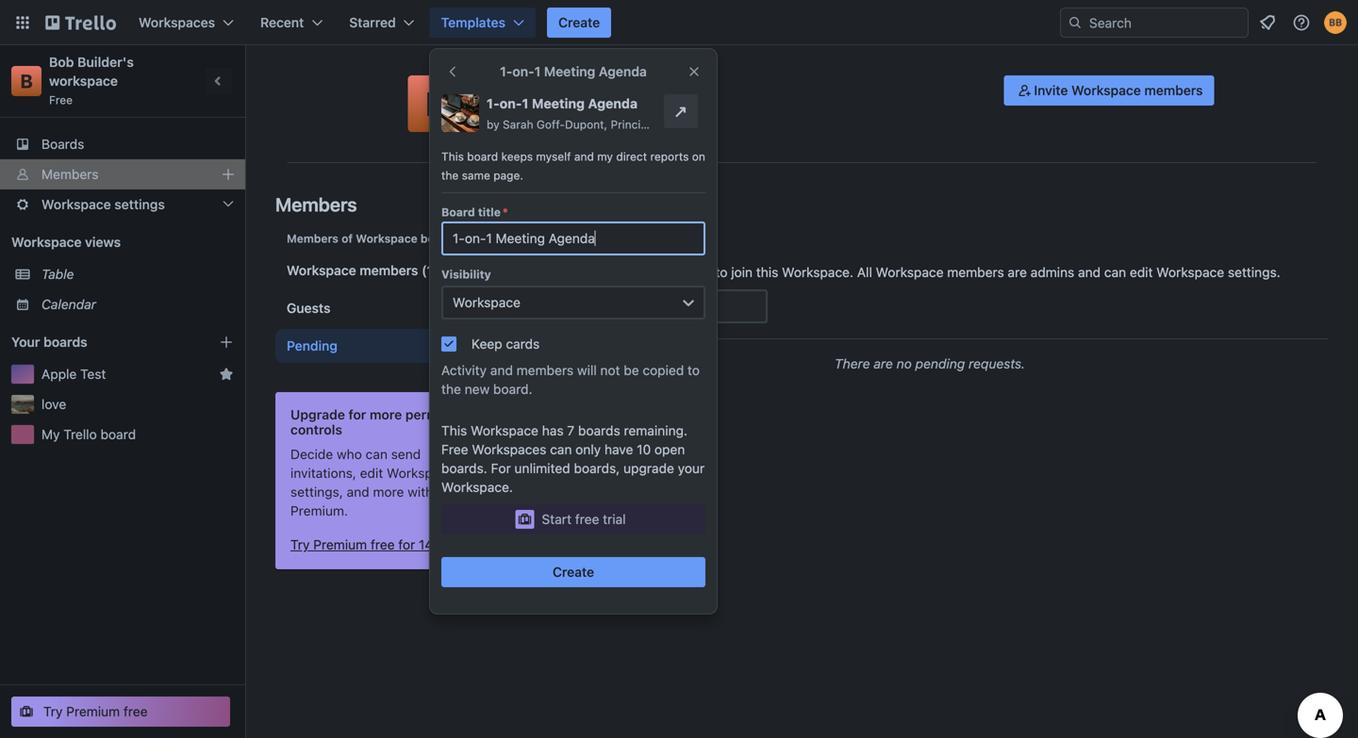 Task type: locate. For each thing, give the bounding box(es) containing it.
2 horizontal spatial free
[[575, 512, 600, 527]]

bob right b link
[[49, 54, 74, 70]]

members down cards
[[517, 363, 574, 378]]

1 horizontal spatial for
[[398, 537, 415, 553]]

invitations,
[[291, 466, 357, 481]]

0 horizontal spatial bob
[[49, 54, 74, 70]]

start
[[542, 512, 572, 527]]

edit down who
[[360, 466, 383, 481]]

apple test link
[[42, 365, 211, 384]]

b for b link
[[20, 70, 33, 92]]

2 horizontal spatial boards
[[578, 423, 621, 439]]

0 vertical spatial meeting
[[544, 64, 596, 79]]

starred icon image
[[219, 367, 234, 382]]

free for try premium free for 14 days
[[371, 537, 395, 553]]

pending
[[532, 227, 597, 248], [287, 338, 338, 354]]

this for this workspace has 7 boards remaining. free workspaces can only have 10 open boards. for unlimited boards, upgrade your workspace.
[[442, 423, 467, 439]]

1 for 1-on-1 meeting agenda
[[535, 64, 541, 79]]

0 horizontal spatial free
[[124, 704, 148, 720]]

1 horizontal spatial try
[[291, 537, 310, 553]]

boards up only
[[578, 423, 621, 439]]

0 vertical spatial have
[[618, 265, 647, 280]]

more left with
[[373, 485, 404, 500]]

builder's for bob builder's workspace free
[[77, 54, 134, 70]]

0 vertical spatial members
[[42, 167, 99, 182]]

Filter by name text field
[[532, 290, 768, 324]]

1 horizontal spatial free
[[442, 442, 469, 458]]

1 this from the top
[[442, 150, 464, 163]]

on- up private
[[513, 64, 535, 79]]

search image
[[1068, 15, 1083, 30]]

0 vertical spatial boards
[[421, 232, 459, 245]]

1 vertical spatial 1
[[522, 96, 529, 111]]

1 vertical spatial to
[[688, 363, 700, 378]]

who
[[337, 447, 362, 462]]

meeting up bob builder's workspace
[[544, 64, 596, 79]]

on- up sarah
[[500, 96, 522, 111]]

and inside activity and members will not be copied to the new board.
[[491, 363, 513, 378]]

try inside try premium free button
[[43, 704, 63, 720]]

0 vertical spatial edit
[[1130, 265, 1154, 280]]

boards inside this workspace has 7 boards remaining. free workspaces can only have 10 open boards. for unlimited boards, upgrade your workspace.
[[578, 423, 621, 439]]

workspaces
[[139, 15, 215, 30], [472, 442, 547, 458]]

workspace. left all
[[782, 265, 854, 280]]

Search field
[[1083, 8, 1248, 37]]

the down the activity
[[442, 382, 461, 397]]

1 vertical spatial on-
[[500, 96, 522, 111]]

0 horizontal spatial b
[[20, 70, 33, 92]]

1 horizontal spatial b
[[426, 84, 447, 123]]

workspace
[[1072, 83, 1142, 98], [42, 197, 111, 212], [356, 232, 418, 245], [11, 234, 82, 250], [287, 263, 356, 278], [876, 265, 944, 280], [1157, 265, 1225, 280], [453, 295, 521, 310], [471, 423, 539, 439], [387, 466, 455, 481]]

free up boards.
[[442, 442, 469, 458]]

1 horizontal spatial free
[[371, 537, 395, 553]]

None text field
[[442, 222, 706, 256]]

and left my
[[575, 150, 594, 163]]

1 vertical spatial try
[[43, 704, 63, 720]]

free inside button
[[371, 537, 395, 553]]

1 vertical spatial premium
[[66, 704, 120, 720]]

0 vertical spatial for
[[349, 407, 366, 423]]

decide
[[291, 447, 333, 462]]

meeting inside 1-on-1 meeting agenda by sarah goff-dupont, principal writer @ atlassian
[[532, 96, 585, 111]]

invite workspace members
[[1035, 83, 1204, 98]]

bob up private
[[474, 82, 509, 105]]

bob builder's workspace
[[474, 82, 688, 105]]

0 horizontal spatial are
[[874, 356, 893, 372]]

1 horizontal spatial 1
[[535, 64, 541, 79]]

pending up the these
[[532, 227, 597, 248]]

2 this from the top
[[442, 423, 467, 439]]

0 vertical spatial try
[[291, 537, 310, 553]]

0 vertical spatial bob
[[49, 54, 74, 70]]

0 horizontal spatial 1-
[[487, 96, 500, 111]]

builder's down "back to home" image
[[77, 54, 134, 70]]

more up send
[[370, 407, 402, 423]]

builder's inside the bob builder's workspace free
[[77, 54, 134, 70]]

pending
[[916, 356, 966, 372]]

this up same
[[442, 150, 464, 163]]

pending down guests
[[287, 338, 338, 354]]

0 vertical spatial free
[[49, 93, 73, 107]]

start free trial button
[[442, 505, 706, 535]]

2 the from the top
[[442, 382, 461, 397]]

b left the bob builder's workspace free
[[20, 70, 33, 92]]

on
[[692, 150, 706, 163]]

create up 1-on-1 meeting agenda
[[559, 15, 600, 30]]

0 horizontal spatial builder's
[[77, 54, 134, 70]]

1 vertical spatial meeting
[[532, 96, 585, 111]]

1 vertical spatial this
[[442, 423, 467, 439]]

will
[[577, 363, 597, 378]]

more
[[370, 407, 402, 423], [373, 485, 404, 500]]

bob builder (bobbuilder40) image
[[1325, 11, 1348, 34]]

1 horizontal spatial are
[[1008, 265, 1028, 280]]

and up board.
[[491, 363, 513, 378]]

10
[[637, 442, 651, 458]]

*
[[503, 206, 508, 219]]

0 horizontal spatial try
[[43, 704, 63, 720]]

to right copied
[[688, 363, 700, 378]]

0 vertical spatial board
[[467, 150, 498, 163]]

1 horizontal spatial board
[[467, 150, 498, 163]]

0 horizontal spatial for
[[349, 407, 366, 423]]

1-on-1 meeting agenda
[[500, 64, 647, 79]]

1 vertical spatial more
[[373, 485, 404, 500]]

0 horizontal spatial can
[[366, 447, 388, 462]]

2 vertical spatial free
[[124, 704, 148, 720]]

free for try premium free
[[124, 704, 148, 720]]

settings,
[[291, 485, 343, 500]]

1- for 1-on-1 meeting agenda by sarah goff-dupont, principal writer @ atlassian
[[487, 96, 500, 111]]

1 horizontal spatial edit
[[1130, 265, 1154, 280]]

14
[[419, 537, 433, 553]]

and down who
[[347, 485, 370, 500]]

free inside this workspace has 7 boards remaining. free workspaces can only have 10 open boards. for unlimited boards, upgrade your workspace.
[[442, 442, 469, 458]]

workspace down "visibility"
[[453, 295, 521, 310]]

0 vertical spatial this
[[442, 150, 464, 163]]

1 vertical spatial members
[[276, 193, 357, 216]]

create
[[559, 15, 600, 30], [553, 565, 595, 580]]

free inside the bob builder's workspace free
[[49, 93, 73, 107]]

1 horizontal spatial to
[[716, 265, 728, 280]]

on- for 1-on-1 meeting agenda
[[513, 64, 535, 79]]

premium.
[[291, 503, 348, 519]]

edit right admins
[[1130, 265, 1154, 280]]

reports
[[651, 150, 689, 163]]

members
[[1145, 83, 1204, 98], [360, 263, 418, 278], [948, 265, 1005, 280], [517, 363, 574, 378]]

2 vertical spatial boards
[[578, 423, 621, 439]]

and inside upgrade for more permissions controls decide who can send invitations, edit workspace settings, and more with premium.
[[347, 485, 370, 500]]

1 horizontal spatial workspace
[[594, 82, 688, 105]]

try for try premium free for 14 days
[[291, 537, 310, 553]]

members link
[[0, 159, 245, 190]]

boards down board
[[421, 232, 459, 245]]

0 horizontal spatial board
[[101, 427, 136, 443]]

keep
[[472, 336, 503, 352]]

members up of
[[276, 193, 357, 216]]

0 vertical spatial workspaces
[[139, 15, 215, 30]]

builder's
[[77, 54, 134, 70], [513, 82, 589, 105]]

board
[[467, 150, 498, 163], [101, 427, 136, 443]]

members down search field
[[1145, 83, 1204, 98]]

pending link
[[276, 329, 502, 363]]

0 horizontal spatial premium
[[66, 704, 120, 720]]

the inside this board keeps myself and my direct reports on the same page.
[[442, 169, 459, 182]]

0 vertical spatial 1
[[535, 64, 541, 79]]

members down boards
[[42, 167, 99, 182]]

can right who
[[366, 447, 388, 462]]

recent
[[260, 15, 304, 30]]

my trello board
[[42, 427, 136, 443]]

workspaces up for at the bottom left
[[472, 442, 547, 458]]

try
[[291, 537, 310, 553], [43, 704, 63, 720]]

this inside this board keeps myself and my direct reports on the same page.
[[442, 150, 464, 163]]

try premium free button
[[11, 697, 230, 728]]

premium for try premium free for 14 days
[[313, 537, 367, 553]]

b for b button
[[426, 84, 447, 123]]

starred button
[[338, 8, 426, 38]]

0 vertical spatial on-
[[513, 64, 535, 79]]

workspaces inside this workspace has 7 boards remaining. free workspaces can only have 10 open boards. for unlimited boards, upgrade your workspace.
[[472, 442, 547, 458]]

1 for 1-on-1 meeting agenda by sarah goff-dupont, principal writer @ atlassian
[[522, 96, 529, 111]]

1 vertical spatial edit
[[360, 466, 383, 481]]

return to previous screen image
[[445, 64, 460, 79]]

boards
[[421, 232, 459, 245], [43, 335, 87, 350], [578, 423, 621, 439]]

are
[[1008, 265, 1028, 280], [874, 356, 893, 372]]

settings.
[[1229, 265, 1281, 280]]

0 horizontal spatial workspaces
[[139, 15, 215, 30]]

1 vertical spatial create
[[553, 565, 595, 580]]

this for this board keeps myself and my direct reports on the same page.
[[442, 150, 464, 163]]

this board keeps myself and my direct reports on the same page.
[[442, 150, 706, 182]]

create button up 1-on-1 meeting agenda
[[547, 8, 612, 38]]

1- up private
[[500, 64, 513, 79]]

cards
[[506, 336, 540, 352]]

workspace for bob builder's workspace free
[[49, 73, 118, 89]]

try premium free
[[43, 704, 148, 720]]

can right admins
[[1105, 265, 1127, 280]]

try for try premium free
[[43, 704, 63, 720]]

remaining.
[[624, 423, 688, 439]]

workspaces up workspace navigation collapse icon
[[139, 15, 215, 30]]

all
[[858, 265, 873, 280]]

1 vertical spatial create button
[[442, 558, 706, 588]]

1- up by
[[487, 96, 500, 111]]

workspace up for at the bottom left
[[471, 423, 539, 439]]

1 up sarah
[[522, 96, 529, 111]]

workspace up with
[[387, 466, 455, 481]]

workspace up principal
[[594, 82, 688, 105]]

bob for bob builder's workspace free
[[49, 54, 74, 70]]

boards
[[42, 136, 84, 152]]

workspace.
[[782, 265, 854, 280], [442, 480, 513, 495]]

for
[[349, 407, 366, 423], [398, 537, 415, 553]]

have
[[618, 265, 647, 280], [605, 442, 634, 458]]

new
[[465, 382, 490, 397]]

for right upgrade
[[349, 407, 366, 423]]

on- inside 1-on-1 meeting agenda by sarah goff-dupont, principal writer @ atlassian
[[500, 96, 522, 111]]

bob inside the bob builder's workspace free
[[49, 54, 74, 70]]

0 vertical spatial free
[[575, 512, 600, 527]]

builder's up the goff-
[[513, 82, 589, 105]]

agenda up 1-on-1 meeting agenda by sarah goff-dupont, principal writer @ atlassian
[[599, 64, 647, 79]]

1 vertical spatial workspace.
[[442, 480, 513, 495]]

direct
[[616, 150, 647, 163]]

myself
[[536, 150, 571, 163]]

templates button
[[430, 8, 536, 38]]

b inside button
[[426, 84, 447, 123]]

workspace up guests
[[287, 263, 356, 278]]

0 vertical spatial premium
[[313, 537, 367, 553]]

are left admins
[[1008, 265, 1028, 280]]

have up filter by name text box
[[618, 265, 647, 280]]

members left of
[[287, 232, 339, 245]]

0 horizontal spatial workspace.
[[442, 480, 513, 495]]

have inside this workspace has 7 boards remaining. free workspaces can only have 10 open boards. for unlimited boards, upgrade your workspace.
[[605, 442, 634, 458]]

starred
[[349, 15, 396, 30]]

7
[[567, 423, 575, 439]]

try inside try premium free for 14 days button
[[291, 537, 310, 553]]

title
[[478, 206, 501, 219]]

meeting up the goff-
[[532, 96, 585, 111]]

0 horizontal spatial free
[[49, 93, 73, 107]]

1 vertical spatial builder's
[[513, 82, 589, 105]]

boards,
[[574, 461, 620, 477]]

0 vertical spatial are
[[1008, 265, 1028, 280]]

1 vertical spatial agenda
[[588, 96, 638, 111]]

bob
[[49, 54, 74, 70], [474, 82, 509, 105]]

premium inside button
[[313, 537, 367, 553]]

for left 14 at the bottom left
[[398, 537, 415, 553]]

0 vertical spatial builder's
[[77, 54, 134, 70]]

workspace up "workspace views"
[[42, 197, 111, 212]]

guests
[[287, 301, 331, 316]]

can down has
[[550, 442, 572, 458]]

0 horizontal spatial edit
[[360, 466, 383, 481]]

board up same
[[467, 150, 498, 163]]

have left 10 on the left bottom of page
[[605, 442, 634, 458]]

0 horizontal spatial to
[[688, 363, 700, 378]]

0 vertical spatial the
[[442, 169, 459, 182]]

create button down start free trial button
[[442, 558, 706, 588]]

1- inside 1-on-1 meeting agenda by sarah goff-dupont, principal writer @ atlassian
[[487, 96, 500, 111]]

workspace right invite
[[1072, 83, 1142, 98]]

primary element
[[0, 0, 1359, 45]]

1 vertical spatial workspaces
[[472, 442, 547, 458]]

agenda up principal
[[588, 96, 638, 111]]

0 vertical spatial more
[[370, 407, 402, 423]]

1- for 1-on-1 meeting agenda
[[500, 64, 513, 79]]

sm image
[[1016, 81, 1035, 100]]

bob for bob builder's workspace
[[474, 82, 509, 105]]

1 horizontal spatial boards
[[421, 232, 459, 245]]

edit
[[1130, 265, 1154, 280], [360, 466, 383, 481]]

this workspace has 7 boards remaining. free workspaces can only have 10 open boards. for unlimited boards, upgrade your workspace.
[[442, 423, 705, 495]]

b
[[20, 70, 33, 92], [426, 84, 447, 123]]

copied
[[643, 363, 684, 378]]

create down start free trial button
[[553, 565, 595, 580]]

1 vertical spatial pending
[[287, 338, 338, 354]]

to left join
[[716, 265, 728, 280]]

1 up 1-on-1 meeting agenda link
[[535, 64, 541, 79]]

this down permissions
[[442, 423, 467, 439]]

0 vertical spatial 1-
[[500, 64, 513, 79]]

0 vertical spatial workspace.
[[782, 265, 854, 280]]

1 vertical spatial free
[[371, 537, 395, 553]]

1 vertical spatial 1-
[[487, 96, 500, 111]]

1 vertical spatial have
[[605, 442, 634, 458]]

1 horizontal spatial 1-
[[500, 64, 513, 79]]

page.
[[494, 169, 524, 182]]

board inside this board keeps myself and my direct reports on the same page.
[[467, 150, 498, 163]]

0 vertical spatial create button
[[547, 8, 612, 38]]

free right b link
[[49, 93, 73, 107]]

1 horizontal spatial bob
[[474, 82, 509, 105]]

1 horizontal spatial workspaces
[[472, 442, 547, 458]]

requests.
[[969, 356, 1026, 372]]

on-
[[513, 64, 535, 79], [500, 96, 522, 111]]

1 vertical spatial free
[[442, 442, 469, 458]]

b button
[[408, 75, 465, 132]]

0 vertical spatial create
[[559, 15, 600, 30]]

1 inside 1-on-1 meeting agenda by sarah goff-dupont, principal writer @ atlassian
[[522, 96, 529, 111]]

b down return to previous screen icon
[[426, 84, 447, 123]]

1 horizontal spatial premium
[[313, 537, 367, 553]]

are left no
[[874, 356, 893, 372]]

1 vertical spatial bob
[[474, 82, 509, 105]]

workspace members
[[287, 263, 418, 278]]

boards up apple
[[43, 335, 87, 350]]

free
[[575, 512, 600, 527], [371, 537, 395, 553], [124, 704, 148, 720]]

2 horizontal spatial can
[[1105, 265, 1127, 280]]

0 notifications image
[[1257, 11, 1280, 34]]

1 vertical spatial the
[[442, 382, 461, 397]]

1 horizontal spatial pending
[[532, 227, 597, 248]]

1 horizontal spatial builder's
[[513, 82, 589, 105]]

1 vertical spatial boards
[[43, 335, 87, 350]]

these people have requested to join this workspace. all workspace members are admins and can edit workspace settings.
[[532, 265, 1281, 280]]

1 horizontal spatial can
[[550, 442, 572, 458]]

workspace inside the bob builder's workspace free
[[49, 73, 118, 89]]

the left same
[[442, 169, 459, 182]]

members inside activity and members will not be copied to the new board.
[[517, 363, 574, 378]]

workspace right b link
[[49, 73, 118, 89]]

meeting for 1-on-1 meeting agenda
[[544, 64, 596, 79]]

this inside this workspace has 7 boards remaining. free workspaces can only have 10 open boards. for unlimited boards, upgrade your workspace.
[[442, 423, 467, 439]]

can
[[1105, 265, 1127, 280], [550, 442, 572, 458], [366, 447, 388, 462]]

1
[[535, 64, 541, 79], [522, 96, 529, 111]]

workspace. down boards.
[[442, 480, 513, 495]]

sarah
[[503, 118, 534, 131]]

premium inside button
[[66, 704, 120, 720]]

1 the from the top
[[442, 169, 459, 182]]

board down love link
[[101, 427, 136, 443]]

0 vertical spatial agenda
[[599, 64, 647, 79]]

agenda inside 1-on-1 meeting agenda by sarah goff-dupont, principal writer @ atlassian
[[588, 96, 638, 111]]

trello
[[64, 427, 97, 443]]

0 horizontal spatial 1
[[522, 96, 529, 111]]

0 horizontal spatial workspace
[[49, 73, 118, 89]]

the
[[442, 169, 459, 182], [442, 382, 461, 397]]

1 vertical spatial for
[[398, 537, 415, 553]]



Task type: vqa. For each thing, say whether or not it's contained in the screenshot.
Team inside the "LINK"
no



Task type: describe. For each thing, give the bounding box(es) containing it.
create inside primary element
[[559, 15, 600, 30]]

join
[[732, 265, 753, 280]]

trial
[[603, 512, 626, 527]]

1-on-1 meeting agenda link
[[487, 94, 657, 113]]

bob builder's workspace link
[[49, 54, 137, 89]]

members left admins
[[948, 265, 1005, 280]]

workspace inside button
[[1072, 83, 1142, 98]]

the inside activity and members will not be copied to the new board.
[[442, 382, 461, 397]]

requested
[[651, 265, 712, 280]]

goff-
[[537, 118, 565, 131]]

workspace settings button
[[0, 190, 245, 220]]

private
[[493, 109, 530, 122]]

apple test
[[42, 367, 106, 382]]

workspaces button
[[127, 8, 245, 38]]

only
[[576, 442, 601, 458]]

can inside upgrade for more permissions controls decide who can send invitations, edit workspace settings, and more with premium.
[[366, 447, 388, 462]]

members down members of workspace boards
[[360, 263, 418, 278]]

on- for 1-on-1 meeting agenda by sarah goff-dupont, principal writer @ atlassian
[[500, 96, 522, 111]]

boards.
[[442, 461, 488, 477]]

agenda for 1-on-1 meeting agenda
[[599, 64, 647, 79]]

workspace views
[[11, 234, 121, 250]]

guests link
[[276, 292, 502, 326]]

board.
[[494, 382, 533, 397]]

invite workspace members button
[[1004, 75, 1215, 106]]

dupont,
[[565, 118, 608, 131]]

1 vertical spatial are
[[874, 356, 893, 372]]

can inside this workspace has 7 boards remaining. free workspaces can only have 10 open boards. for unlimited boards, upgrade your workspace.
[[550, 442, 572, 458]]

keeps
[[502, 150, 533, 163]]

has
[[542, 423, 564, 439]]

workspace right of
[[356, 232, 418, 245]]

board title *
[[442, 206, 508, 219]]

settings
[[114, 197, 165, 212]]

apple
[[42, 367, 77, 382]]

upgrade
[[624, 461, 675, 477]]

workspace inside dropdown button
[[42, 197, 111, 212]]

for inside upgrade for more permissions controls decide who can send invitations, edit workspace settings, and more with premium.
[[349, 407, 366, 423]]

for inside button
[[398, 537, 415, 553]]

same
[[462, 169, 491, 182]]

try premium free for 14 days
[[291, 537, 465, 553]]

send
[[391, 447, 421, 462]]

close popover image
[[687, 64, 702, 79]]

your boards
[[11, 335, 87, 350]]

edit inside upgrade for more permissions controls decide who can send invitations, edit workspace settings, and more with premium.
[[360, 466, 383, 481]]

to inside activity and members will not be copied to the new board.
[[688, 363, 700, 378]]

table
[[42, 267, 74, 282]]

templates
[[441, 15, 506, 30]]

love link
[[42, 395, 234, 414]]

upgrade for more permissions controls decide who can send invitations, edit workspace settings, and more with premium.
[[291, 407, 482, 519]]

be
[[624, 363, 639, 378]]

atlassian
[[710, 118, 757, 131]]

boards link
[[0, 129, 245, 159]]

workspace settings
[[42, 197, 165, 212]]

members inside button
[[1145, 83, 1204, 98]]

visibility
[[442, 268, 491, 281]]

upgrade
[[291, 407, 345, 423]]

add board image
[[219, 335, 234, 350]]

2 vertical spatial members
[[287, 232, 339, 245]]

with
[[408, 485, 433, 500]]

people
[[573, 265, 615, 280]]

create button inside primary element
[[547, 8, 612, 38]]

meeting for 1-on-1 meeting agenda by sarah goff-dupont, principal writer @ atlassian
[[532, 96, 585, 111]]

workspace for bob builder's workspace
[[594, 82, 688, 105]]

admins
[[1031, 265, 1075, 280]]

builder's for bob builder's workspace
[[513, 82, 589, 105]]

workspace up table
[[11, 234, 82, 250]]

back to home image
[[45, 8, 116, 38]]

my
[[598, 150, 613, 163]]

my
[[42, 427, 60, 443]]

1-on-1 meeting agenda by sarah goff-dupont, principal writer @ atlassian
[[487, 96, 757, 131]]

calendar
[[42, 297, 96, 312]]

not
[[601, 363, 620, 378]]

your
[[11, 335, 40, 350]]

workspace right all
[[876, 265, 944, 280]]

start free trial
[[542, 512, 626, 527]]

1 vertical spatial board
[[101, 427, 136, 443]]

and inside this board keeps myself and my direct reports on the same page.
[[575, 150, 594, 163]]

unlimited
[[515, 461, 571, 477]]

open information menu image
[[1293, 13, 1312, 32]]

my trello board link
[[42, 426, 234, 444]]

your boards with 3 items element
[[11, 331, 191, 354]]

workspaces inside popup button
[[139, 15, 215, 30]]

days
[[437, 537, 465, 553]]

for
[[491, 461, 511, 477]]

0 horizontal spatial boards
[[43, 335, 87, 350]]

no
[[897, 356, 912, 372]]

bob builder's workspace free
[[49, 54, 137, 107]]

workspace inside this workspace has 7 boards remaining. free workspaces can only have 10 open boards. for unlimited boards, upgrade your workspace.
[[471, 423, 539, 439]]

and right admins
[[1079, 265, 1101, 280]]

0 vertical spatial to
[[716, 265, 728, 280]]

1 horizontal spatial workspace.
[[782, 265, 854, 280]]

there are no pending requests.
[[835, 356, 1026, 372]]

principal
[[611, 118, 657, 131]]

invite
[[1035, 83, 1069, 98]]

agenda for 1-on-1 meeting agenda by sarah goff-dupont, principal writer @ atlassian
[[588, 96, 638, 111]]

love
[[42, 397, 66, 412]]

0 vertical spatial pending
[[532, 227, 597, 248]]

workspace left settings.
[[1157, 265, 1225, 280]]

workspace inside upgrade for more permissions controls decide who can send invitations, edit workspace settings, and more with premium.
[[387, 466, 455, 481]]

of
[[342, 232, 353, 245]]

0 horizontal spatial pending
[[287, 338, 338, 354]]

this
[[757, 265, 779, 280]]

premium for try premium free
[[66, 704, 120, 720]]

views
[[85, 234, 121, 250]]

workspace. inside this workspace has 7 boards remaining. free workspaces can only have 10 open boards. for unlimited boards, upgrade your workspace.
[[442, 480, 513, 495]]

workspace navigation collapse icon image
[[206, 68, 232, 94]]

table link
[[42, 265, 234, 284]]

your
[[678, 461, 705, 477]]

b link
[[11, 66, 42, 96]]

recent button
[[249, 8, 334, 38]]

permissions
[[406, 407, 482, 423]]

@
[[696, 118, 706, 131]]

there
[[835, 356, 871, 372]]

writer
[[660, 118, 693, 131]]

open
[[655, 442, 685, 458]]

by
[[487, 118, 500, 131]]



